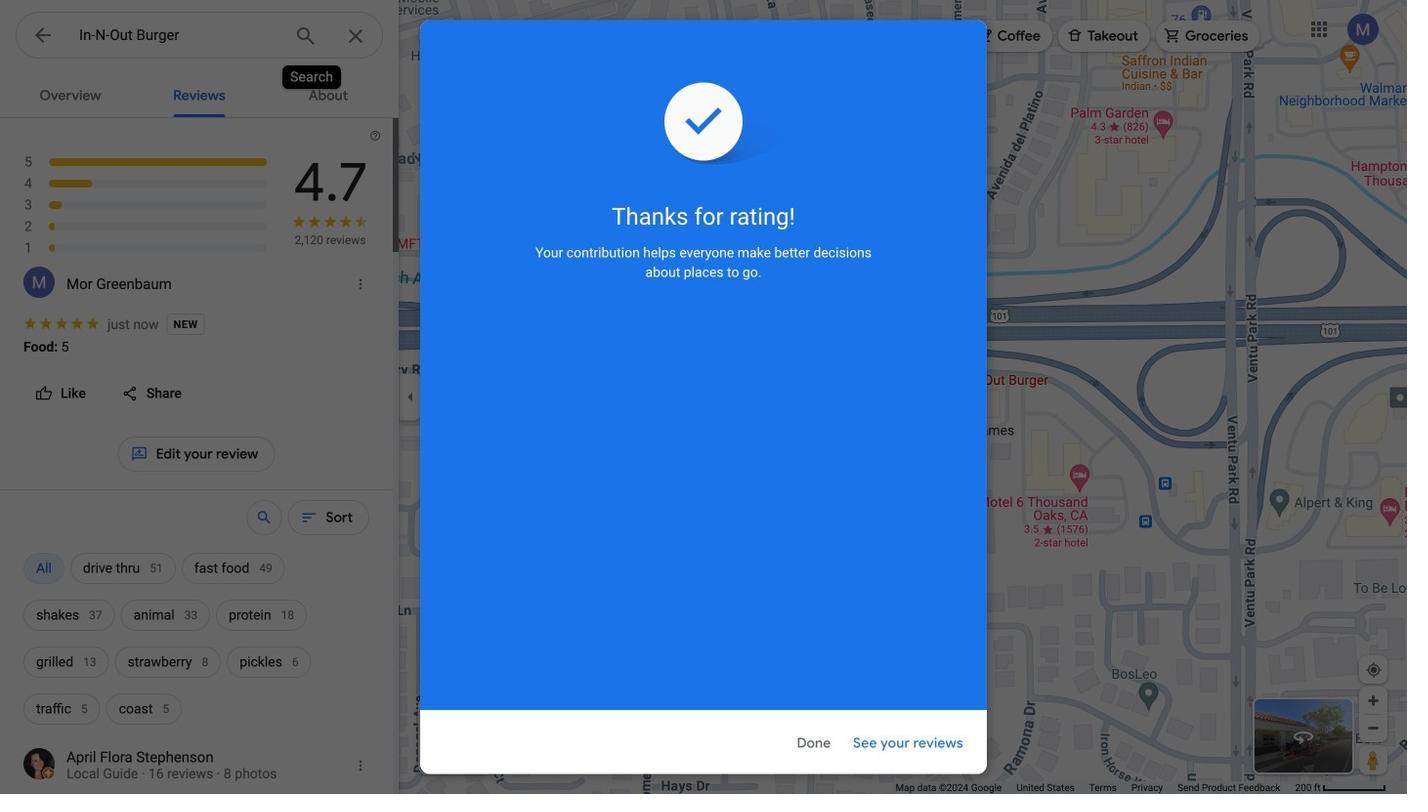 Task type: describe. For each thing, give the bounding box(es) containing it.
1 stars, 31 reviews image
[[23, 238, 268, 259]]

traffic, mentioned in 5 reviews radio
[[23, 686, 100, 733]]

4 stars, 317 reviews image
[[23, 173, 268, 195]]

google maps element
[[0, 0, 1408, 795]]

sort image
[[301, 509, 318, 527]]

none search field inside google maps element
[[16, 12, 383, 65]]

All reviews radio
[[23, 545, 64, 592]]

show street view coverage image
[[1360, 746, 1388, 775]]

zoom in image
[[1367, 694, 1381, 709]]

5 stars image
[[22, 316, 101, 332]]

tab list inside google maps element
[[0, 70, 399, 117]]

5 stars, 1,655 reviews image
[[23, 152, 269, 173]]

2 stars, 30 reviews image
[[23, 216, 268, 238]]

street view image
[[1292, 725, 1316, 749]]

3 stars, 87 reviews image
[[23, 195, 268, 216]]

shakes, mentioned in 37 reviews radio
[[23, 592, 115, 639]]

in-n-out burger main content
[[0, 70, 399, 795]]

animal, mentioned in 33 reviews radio
[[121, 592, 210, 639]]

search reviews image
[[256, 509, 273, 527]]

coast, mentioned in 5 reviews radio
[[106, 686, 182, 733]]

4.7 stars image
[[291, 214, 370, 233]]

strawberry, mentioned in 8 reviews radio
[[115, 639, 221, 686]]

fast food, mentioned in 49 reviews radio
[[182, 545, 285, 592]]



Task type: vqa. For each thing, say whether or not it's contained in the screenshot.
VILNIUS
no



Task type: locate. For each thing, give the bounding box(es) containing it.
photo of mor greenbaum image
[[23, 267, 55, 298]]

grilled, mentioned in 13 reviews radio
[[23, 639, 109, 686]]

show your location image
[[1366, 662, 1383, 679]]

None search field
[[16, 12, 383, 65]]

drive thru, mentioned in 51 reviews radio
[[70, 545, 176, 592]]

refine reviews option group
[[23, 545, 370, 733]]

tab list
[[0, 70, 399, 117]]

protein, mentioned in 18 reviews radio
[[216, 592, 307, 639]]

zoom out image
[[1367, 721, 1381, 736]]

collapse side panel image
[[400, 387, 421, 408]]

photo of april flora stephenson image
[[23, 749, 55, 780]]

pickles, mentioned in 6 reviews radio
[[227, 639, 312, 686]]



